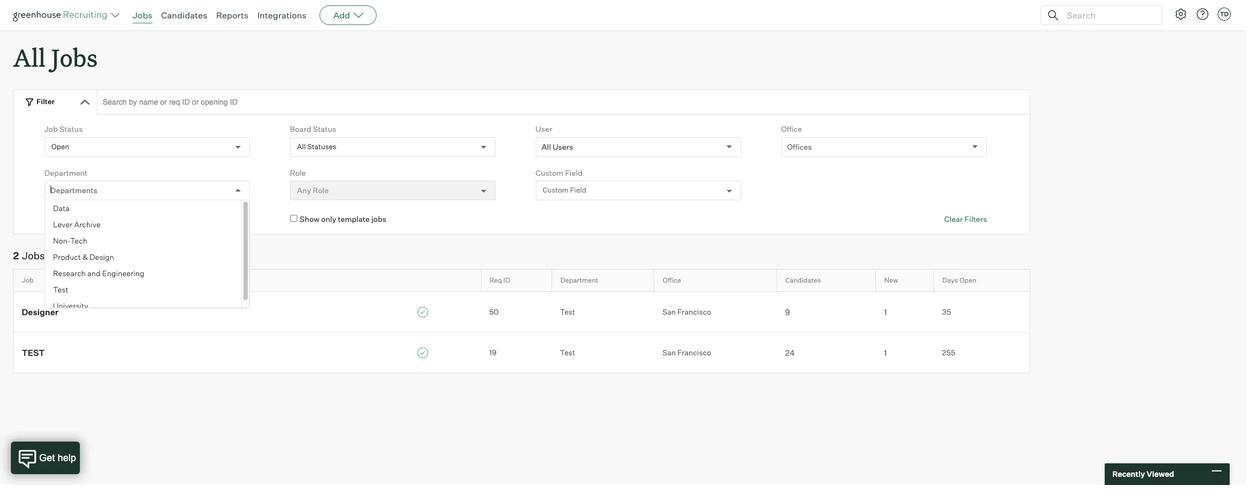 Task type: locate. For each thing, give the bounding box(es) containing it.
2 status from the left
[[313, 125, 336, 134]]

1 san francisco from the top
[[662, 307, 711, 317]]

custom
[[536, 168, 563, 178], [543, 186, 568, 195]]

non-tech option
[[45, 233, 241, 250]]

0 horizontal spatial open
[[51, 142, 69, 151]]

product & design option
[[45, 250, 241, 266]]

test inside option
[[53, 285, 68, 295]]

san francisco
[[662, 307, 711, 317], [662, 348, 711, 357]]

candidates up 9 on the right bottom
[[785, 277, 821, 285]]

role
[[290, 168, 306, 178]]

research and engineering
[[53, 269, 144, 278]]

0 vertical spatial open
[[51, 142, 69, 151]]

san for 9
[[662, 307, 676, 317]]

all jobs
[[13, 41, 98, 73]]

i'm
[[109, 215, 120, 224]]

1 vertical spatial department
[[560, 277, 598, 285]]

custom field down all users
[[536, 168, 583, 178]]

jobs left 'candidates' 'link'
[[133, 10, 152, 21]]

1 francisco from the top
[[677, 307, 711, 317]]

1
[[884, 307, 887, 318], [884, 348, 887, 359]]

2 show from the left
[[300, 215, 320, 224]]

1 vertical spatial office
[[663, 277, 681, 285]]

td button
[[1218, 8, 1231, 21]]

data option
[[45, 201, 241, 217]]

non-tech
[[53, 236, 87, 246]]

candidates right jobs link
[[161, 10, 207, 21]]

offices
[[787, 142, 812, 151]]

all users
[[542, 142, 573, 151]]

custom field down users
[[543, 186, 586, 195]]

1 vertical spatial san
[[662, 348, 676, 357]]

jobs for 2 jobs
[[22, 250, 45, 262]]

candidates
[[161, 10, 207, 21], [785, 277, 821, 285]]

1 vertical spatial candidates
[[785, 277, 821, 285]]

9
[[785, 307, 790, 318]]

following
[[121, 215, 154, 224]]

1 1 link from the top
[[876, 307, 934, 318]]

0 vertical spatial office
[[781, 125, 802, 134]]

0 horizontal spatial all
[[13, 41, 46, 73]]

viewed
[[1147, 470, 1174, 479]]

days
[[942, 277, 958, 285]]

non-
[[53, 236, 70, 246]]

configure image
[[1174, 8, 1187, 21]]

jobs right the template
[[371, 215, 386, 224]]

reports
[[216, 10, 249, 21]]

research
[[53, 269, 86, 278]]

1 1 from the top
[[884, 307, 887, 318]]

0 horizontal spatial status
[[59, 125, 83, 134]]

24
[[785, 348, 795, 359]]

only
[[76, 215, 91, 224], [321, 215, 336, 224]]

1 horizontal spatial status
[[313, 125, 336, 134]]

jobs right the 2
[[22, 250, 45, 262]]

product
[[53, 253, 81, 262]]

custom field
[[536, 168, 583, 178], [543, 186, 586, 195]]

0 horizontal spatial job
[[22, 277, 34, 285]]

id
[[503, 277, 510, 285]]

Search text field
[[1064, 7, 1152, 23]]

1 horizontal spatial only
[[321, 215, 336, 224]]

0 horizontal spatial candidates
[[161, 10, 207, 21]]

show
[[54, 215, 74, 224], [300, 215, 320, 224]]

department
[[44, 168, 87, 178], [560, 277, 598, 285]]

all left users
[[542, 142, 551, 151]]

1 horizontal spatial office
[[781, 125, 802, 134]]

jobs down greenhouse recruiting image
[[51, 41, 98, 73]]

show right the show only template jobs option
[[300, 215, 320, 224]]

35
[[942, 307, 951, 317]]

1 link
[[876, 307, 934, 318], [876, 347, 934, 359]]

office
[[781, 125, 802, 134], [663, 277, 681, 285]]

255
[[942, 348, 955, 357]]

san for 24
[[662, 348, 676, 357]]

recently viewed
[[1112, 470, 1174, 479]]

1 horizontal spatial show
[[300, 215, 320, 224]]

1 horizontal spatial jobs
[[51, 41, 98, 73]]

francisco
[[677, 307, 711, 317], [677, 348, 711, 357]]

req id
[[489, 277, 510, 285]]

departments
[[50, 186, 97, 195]]

0 horizontal spatial only
[[76, 215, 91, 224]]

1 vertical spatial san francisco
[[662, 348, 711, 357]]

2 only from the left
[[321, 215, 336, 224]]

reports link
[[216, 10, 249, 21]]

1 vertical spatial francisco
[[677, 348, 711, 357]]

integrations link
[[257, 10, 307, 21]]

1 link down new
[[876, 307, 934, 318]]

1 vertical spatial job
[[22, 277, 34, 285]]

2 1 from the top
[[884, 348, 887, 359]]

board status
[[290, 125, 336, 134]]

product & design
[[53, 253, 114, 262]]

field
[[565, 168, 583, 178], [570, 186, 586, 195]]

open down job status
[[51, 142, 69, 151]]

job down 2 jobs
[[22, 277, 34, 285]]

status
[[59, 125, 83, 134], [313, 125, 336, 134]]

data
[[53, 204, 70, 213]]

archive
[[74, 220, 101, 229]]

all statuses
[[297, 142, 336, 151]]

lever archive
[[53, 220, 101, 229]]

2 horizontal spatial all
[[542, 142, 551, 151]]

user
[[536, 125, 552, 134]]

1 only from the left
[[76, 215, 91, 224]]

test link
[[14, 347, 481, 359]]

0 horizontal spatial department
[[44, 168, 87, 178]]

open right days
[[960, 277, 976, 285]]

2 san francisco from the top
[[662, 348, 711, 357]]

university
[[53, 302, 88, 311]]

only for jobs
[[76, 215, 91, 224]]

0 vertical spatial job
[[44, 125, 58, 134]]

job
[[44, 125, 58, 134], [22, 277, 34, 285]]

open
[[51, 142, 69, 151], [960, 277, 976, 285]]

jobs
[[92, 215, 107, 224], [371, 215, 386, 224]]

1 vertical spatial 1
[[884, 348, 887, 359]]

all users option
[[542, 142, 573, 151]]

only left the template
[[321, 215, 336, 224]]

0 vertical spatial san
[[662, 307, 676, 317]]

1 vertical spatial test
[[560, 307, 575, 317]]

san
[[662, 307, 676, 317], [662, 348, 676, 357]]

and
[[87, 269, 101, 278]]

show only jobs i'm following
[[54, 215, 154, 224]]

show for show only template jobs
[[300, 215, 320, 224]]

users
[[553, 142, 573, 151]]

add
[[333, 10, 350, 21]]

1 vertical spatial custom
[[543, 186, 568, 195]]

Show only template jobs checkbox
[[290, 215, 297, 222]]

jobs
[[133, 10, 152, 21], [51, 41, 98, 73], [22, 250, 45, 262]]

designer
[[22, 308, 59, 318]]

0 vertical spatial san francisco
[[662, 307, 711, 317]]

greenhouse recruiting image
[[13, 9, 111, 22]]

all
[[13, 41, 46, 73], [542, 142, 551, 151], [297, 142, 306, 151]]

1 horizontal spatial department
[[560, 277, 598, 285]]

1 vertical spatial 1 link
[[876, 347, 934, 359]]

1 show from the left
[[54, 215, 74, 224]]

job for job status
[[44, 125, 58, 134]]

0 vertical spatial 1 link
[[876, 307, 934, 318]]

2 francisco from the top
[[677, 348, 711, 357]]

show down data
[[54, 215, 74, 224]]

jobs left i'm
[[92, 215, 107, 224]]

add button
[[320, 5, 377, 25]]

td
[[1220, 10, 1229, 18]]

1 horizontal spatial all
[[297, 142, 306, 151]]

2 vertical spatial jobs
[[22, 250, 45, 262]]

0 horizontal spatial jobs
[[22, 250, 45, 262]]

0 vertical spatial jobs
[[133, 10, 152, 21]]

0 vertical spatial custom
[[536, 168, 563, 178]]

1 horizontal spatial open
[[960, 277, 976, 285]]

1 status from the left
[[59, 125, 83, 134]]

0 vertical spatial test
[[53, 285, 68, 295]]

24 link
[[777, 347, 876, 359]]

1 link left 255
[[876, 347, 934, 359]]

list box
[[45, 201, 250, 315]]

0 horizontal spatial jobs
[[92, 215, 107, 224]]

2 1 link from the top
[[876, 347, 934, 359]]

0 vertical spatial 1
[[884, 307, 887, 318]]

integrations
[[257, 10, 307, 21]]

2 san from the top
[[662, 348, 676, 357]]

1 san from the top
[[662, 307, 676, 317]]

job down filter
[[44, 125, 58, 134]]

1 horizontal spatial jobs
[[371, 215, 386, 224]]

1 link for 9
[[876, 307, 934, 318]]

jobs link
[[133, 10, 152, 21]]

19
[[489, 349, 496, 358]]

1 vertical spatial field
[[570, 186, 586, 195]]

0 vertical spatial candidates
[[161, 10, 207, 21]]

1 vertical spatial jobs
[[51, 41, 98, 73]]

show for show only jobs i'm following
[[54, 215, 74, 224]]

candidates link
[[161, 10, 207, 21]]

9 link
[[777, 307, 876, 318]]

0 vertical spatial francisco
[[677, 307, 711, 317]]

all down board
[[297, 142, 306, 151]]

test for designer
[[560, 307, 575, 317]]

1 for 9
[[884, 307, 887, 318]]

job for job
[[22, 277, 34, 285]]

0 vertical spatial field
[[565, 168, 583, 178]]

None field
[[50, 182, 53, 200]]

test
[[53, 285, 68, 295], [560, 307, 575, 317], [560, 348, 575, 357]]

status for job status
[[59, 125, 83, 134]]

1 horizontal spatial job
[[44, 125, 58, 134]]

design
[[90, 253, 114, 262]]

2 vertical spatial test
[[560, 348, 575, 357]]

only right lever
[[76, 215, 91, 224]]

all up filter
[[13, 41, 46, 73]]

0 horizontal spatial show
[[54, 215, 74, 224]]

2 horizontal spatial jobs
[[133, 10, 152, 21]]



Task type: vqa. For each thing, say whether or not it's contained in the screenshot.
Fr
no



Task type: describe. For each thing, give the bounding box(es) containing it.
engineering
[[102, 269, 144, 278]]

&
[[82, 253, 88, 262]]

50
[[489, 308, 499, 317]]

francisco for 24
[[677, 348, 711, 357]]

2
[[13, 250, 19, 262]]

san francisco for 9
[[662, 307, 711, 317]]

all for all users
[[542, 142, 551, 151]]

lever
[[53, 220, 73, 229]]

designer link
[[14, 306, 481, 318]]

board
[[290, 125, 311, 134]]

statuses
[[307, 142, 336, 151]]

all for all jobs
[[13, 41, 46, 73]]

req
[[489, 277, 502, 285]]

0 horizontal spatial office
[[663, 277, 681, 285]]

1 horizontal spatial candidates
[[785, 277, 821, 285]]

Show only jobs I'm following checkbox
[[44, 215, 51, 222]]

jobs for all jobs
[[51, 41, 98, 73]]

Search by name or req ID or opening ID text field
[[97, 90, 1030, 115]]

all for all statuses
[[297, 142, 306, 151]]

filters
[[964, 215, 987, 224]]

test
[[22, 348, 45, 359]]

clear filters
[[944, 215, 987, 224]]

0 vertical spatial department
[[44, 168, 87, 178]]

francisco for 9
[[677, 307, 711, 317]]

clear filters link
[[944, 214, 987, 225]]

lever archive option
[[45, 217, 241, 233]]

university option
[[45, 298, 241, 315]]

list box containing data
[[45, 201, 250, 315]]

2 jobs from the left
[[371, 215, 386, 224]]

job status
[[44, 125, 83, 134]]

1 for 24
[[884, 348, 887, 359]]

new
[[884, 277, 898, 285]]

research and engineering option
[[45, 266, 241, 282]]

template
[[338, 215, 370, 224]]

show only template jobs
[[300, 215, 386, 224]]

1 vertical spatial open
[[960, 277, 976, 285]]

clear
[[944, 215, 963, 224]]

tech
[[70, 236, 87, 246]]

status for board status
[[313, 125, 336, 134]]

td button
[[1216, 5, 1233, 23]]

test for test
[[560, 348, 575, 357]]

filter
[[36, 97, 55, 106]]

san francisco for 24
[[662, 348, 711, 357]]

1 jobs from the left
[[92, 215, 107, 224]]

2 jobs
[[13, 250, 45, 262]]

1 link for 24
[[876, 347, 934, 359]]

days open
[[942, 277, 976, 285]]

only for template
[[321, 215, 336, 224]]

1 vertical spatial custom field
[[543, 186, 586, 195]]

recently
[[1112, 470, 1145, 479]]

test option
[[45, 282, 241, 298]]

0 vertical spatial custom field
[[536, 168, 583, 178]]



